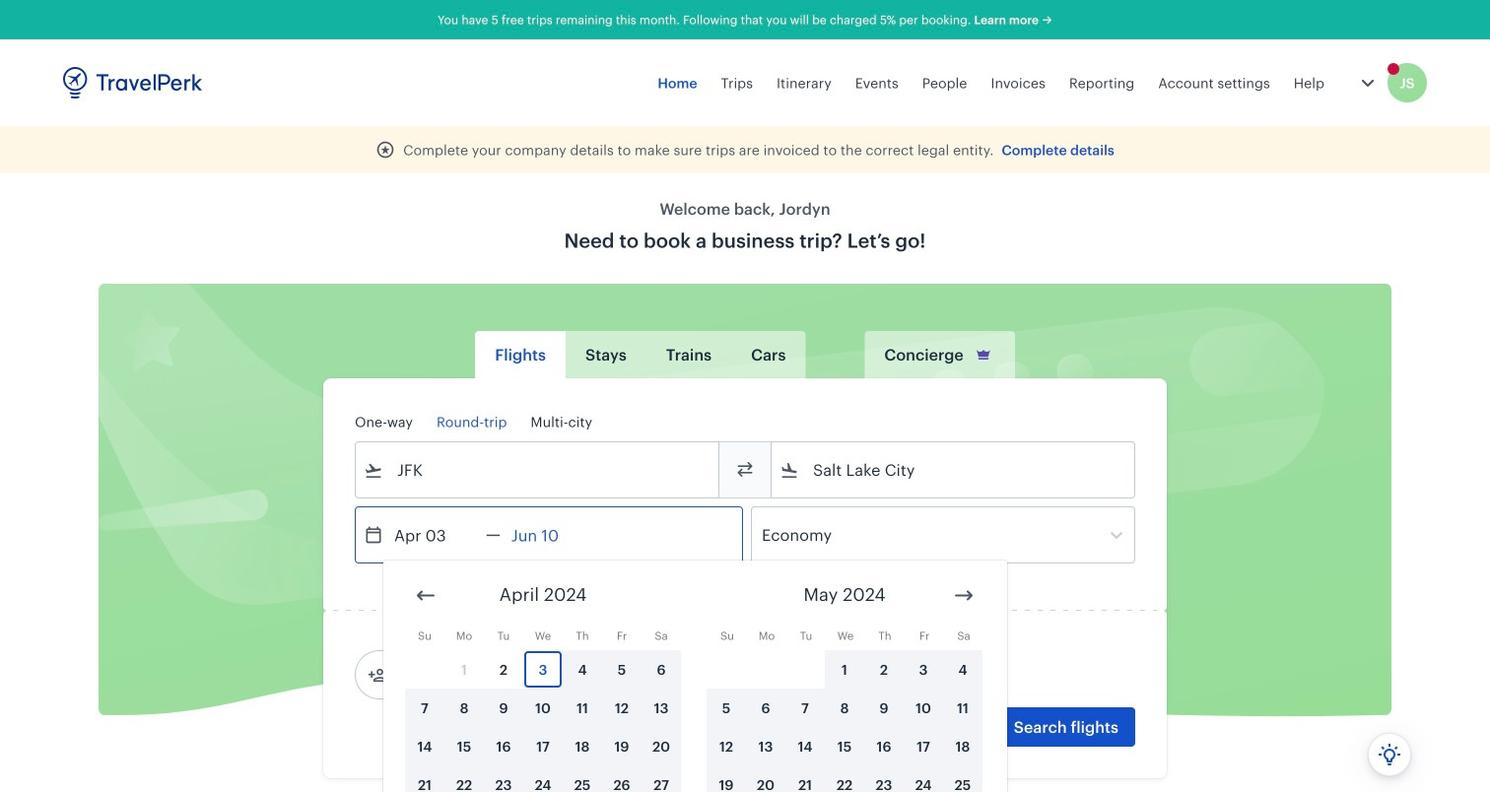 Task type: locate. For each thing, give the bounding box(es) containing it.
From search field
[[383, 454, 693, 486]]

Add first traveler search field
[[387, 660, 592, 691]]

move backward to switch to the previous month. image
[[414, 584, 438, 608]]

calendar application
[[383, 561, 1491, 793]]

move forward to switch to the next month. image
[[952, 584, 976, 608]]



Task type: describe. For each thing, give the bounding box(es) containing it.
To search field
[[799, 454, 1109, 486]]

Return text field
[[501, 508, 603, 563]]

Depart text field
[[383, 508, 486, 563]]



